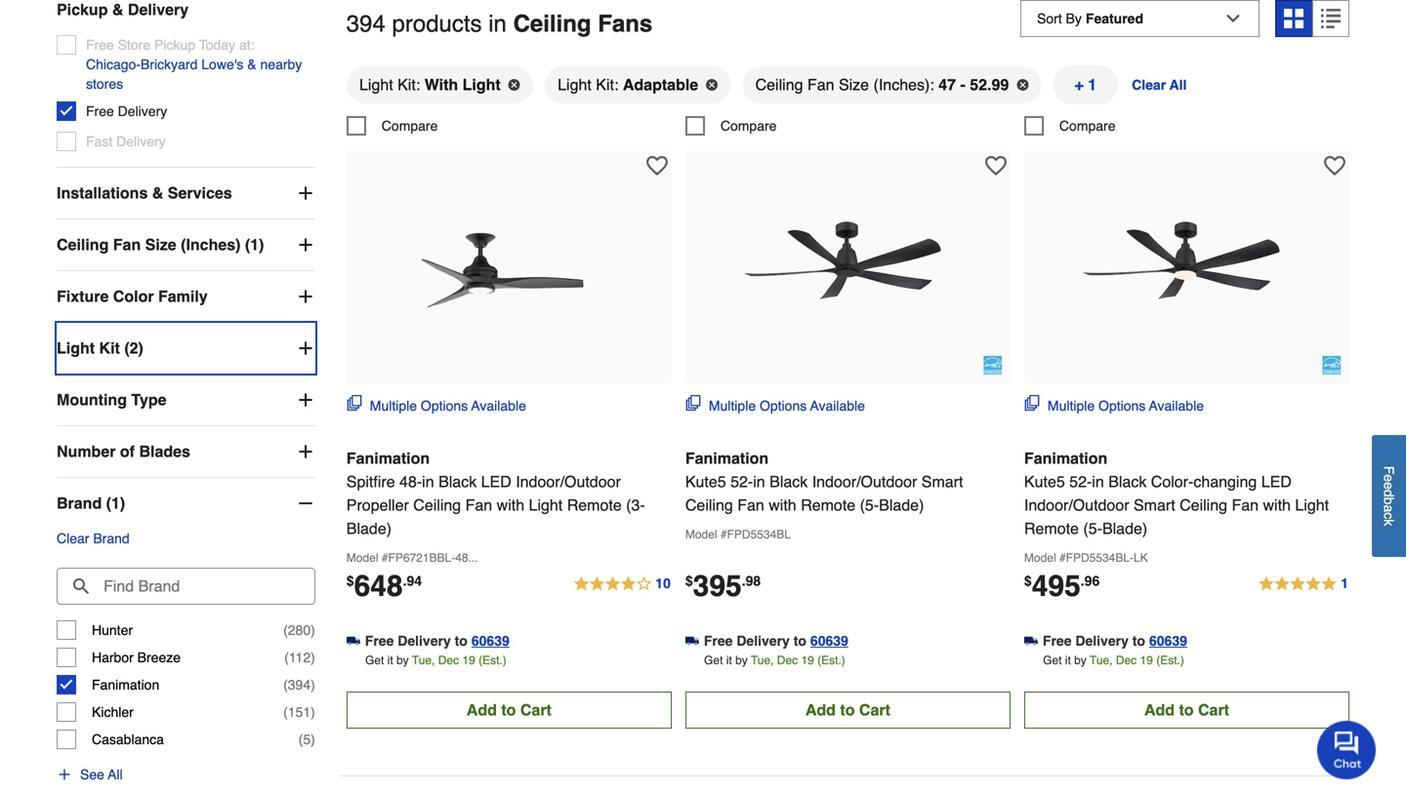 Task type: describe. For each thing, give the bounding box(es) containing it.
( 280 )
[[283, 623, 315, 639]]

$ for 495
[[1024, 574, 1032, 589]]

model for spitfire 48-in black led indoor/outdoor propeller ceiling fan with light remote (3- blade)
[[346, 552, 378, 565]]

color-
[[1151, 473, 1194, 491]]

fanimation kute5 52-in black indoor/outdoor smart ceiling fan with remote (5-blade)
[[685, 450, 963, 514]]

black for with
[[770, 473, 808, 491]]

installations & services button
[[57, 168, 315, 219]]

fixture
[[57, 288, 109, 306]]

remote inside the fanimation kute5 52-in black indoor/outdoor smart ceiling fan with remote (5-blade)
[[801, 496, 856, 514]]

model # fp6721bbl-48...
[[346, 552, 478, 565]]

1 inside 5 stars image
[[1341, 576, 1348, 592]]

multiple for first multiple options available link from left
[[370, 398, 417, 414]]

light kit: adaptable
[[558, 76, 698, 94]]

black for fan
[[438, 473, 477, 491]]

with inside the fanimation kute5 52-in black indoor/outdoor smart ceiling fan with remote (5-blade)
[[769, 496, 796, 514]]

in for fanimation kute5 52-in black color-changing led indoor/outdoor smart ceiling fan with light remote (5-blade)
[[1092, 473, 1104, 491]]

kichler
[[92, 705, 134, 721]]

multiple options available for fanimationkute5 52-in black indoor/outdoor smart ceiling fan with remote (5-blade) element
[[709, 398, 865, 414]]

fanimationkute5 52-in black color-changing led indoor/outdoor smart ceiling fan with light remote (5-blade) element
[[1024, 151, 1349, 384]]

60639 button for 2nd truck filled image
[[810, 632, 848, 651]]

clear for clear all
[[1132, 77, 1166, 93]]

# for fanimation spitfire 48-in black led indoor/outdoor propeller ceiling fan with light remote (3- blade)
[[382, 552, 388, 565]]

1 button
[[1258, 573, 1349, 597]]

52- for fan
[[731, 473, 753, 491]]

f
[[1381, 466, 1397, 475]]

2 plus image from the top
[[296, 339, 315, 358]]

add for second 'add to cart' button from the right
[[805, 701, 836, 720]]

$ 648 .94
[[346, 570, 422, 603]]

1 multiple options available link from the left
[[346, 395, 526, 416]]

4 stars image
[[572, 573, 672, 597]]

blades
[[139, 443, 190, 461]]

0 horizontal spatial 394
[[288, 678, 311, 693]]

mounting type
[[57, 391, 167, 409]]

19 for 1st truck filled image from the left's 60639 button
[[462, 654, 475, 668]]

.98
[[742, 574, 761, 589]]

ceiling left fans
[[513, 10, 591, 37]]

ceiling up fixture
[[57, 236, 109, 254]]

$ 495 .96
[[1024, 570, 1100, 603]]

+ 1
[[1075, 76, 1097, 94]]

size for (inches)
[[145, 236, 176, 254]]

all for see all
[[108, 768, 123, 783]]

dec for 2nd truck filled image's 60639 button
[[777, 654, 798, 668]]

fast
[[86, 134, 113, 149]]

0 horizontal spatial pickup
[[57, 1, 108, 19]]

+ 1 button
[[1053, 65, 1118, 104]]

all for clear all
[[1170, 77, 1187, 93]]

mounting type button
[[57, 375, 315, 426]]

495
[[1032, 570, 1081, 603]]

it for 1st truck filled image from the left
[[387, 654, 393, 668]]

delivery down the .96
[[1075, 634, 1129, 649]]

propeller
[[346, 496, 409, 514]]

model # fpd5534bl
[[685, 528, 791, 542]]

0 vertical spatial (1)
[[245, 236, 264, 254]]

number
[[57, 443, 116, 461]]

2 heart outline image from the left
[[1324, 155, 1345, 177]]

harbor breeze
[[92, 650, 181, 666]]

clear for clear brand
[[57, 531, 89, 547]]

installations
[[57, 184, 148, 202]]

fans
[[598, 10, 653, 37]]

close circle filled image for with light
[[508, 79, 520, 91]]

plus image for services
[[296, 184, 315, 203]]

+
[[1075, 76, 1084, 94]]

( 5 )
[[298, 732, 315, 748]]

heart outline image
[[985, 155, 1007, 177]]

1 horizontal spatial pickup
[[154, 37, 195, 53]]

clear all
[[1132, 77, 1187, 93]]

chicago-brickyard lowe's & nearby stores button
[[86, 55, 315, 94]]

48...
[[455, 552, 478, 565]]

19 for 2nd truck filled image's 60639 button
[[801, 654, 814, 668]]

f e e d b a c k button
[[1372, 435, 1406, 557]]

( for 280
[[283, 623, 288, 639]]

648
[[354, 570, 403, 603]]

a
[[1381, 505, 1397, 513]]

b
[[1381, 498, 1397, 505]]

$ for 395
[[685, 574, 693, 589]]

) for ( 151 )
[[311, 705, 315, 721]]

dec for 60639 button associated with truck filled icon
[[1116, 654, 1137, 668]]

smart inside the fanimation kute5 52-in black color-changing led indoor/outdoor smart ceiling fan with light remote (5-blade)
[[1134, 496, 1175, 514]]

2 e from the top
[[1381, 482, 1397, 490]]

see all button
[[57, 766, 123, 785]]

nearby
[[260, 57, 302, 72]]

plus image for mounting type
[[296, 391, 315, 410]]

by for truck filled icon
[[1074, 654, 1087, 668]]

lk
[[1134, 552, 1148, 565]]

brand inside button
[[93, 531, 130, 547]]

by for 1st truck filled image from the left
[[396, 654, 409, 668]]

plus image for ceiling fan size (inches)
[[296, 235, 315, 255]]

ceiling inside the fanimation kute5 52-in black indoor/outdoor smart ceiling fan with remote (5-blade)
[[685, 496, 733, 514]]

actual price $648.94 element
[[346, 570, 422, 603]]

# for fanimation kute5 52-in black color-changing led indoor/outdoor smart ceiling fan with light remote (5-blade)
[[1059, 552, 1066, 565]]

close circle filled image for adaptable
[[706, 79, 718, 91]]

get it by tue, dec 19 (est.) for truck filled icon
[[1043, 654, 1184, 668]]

free delivery
[[86, 104, 167, 119]]

5014170987 element
[[1024, 116, 1116, 136]]

fan inside the fanimation kute5 52-in black indoor/outdoor smart ceiling fan with remote (5-blade)
[[737, 496, 764, 514]]

chicago-brickyard lowe's & nearby stores
[[86, 57, 302, 92]]

ceiling fan size (inches): 47 - 52.99
[[755, 76, 1009, 94]]

& for delivery
[[112, 1, 123, 19]]

fanimation for kute5 52-in black color-changing led indoor/outdoor smart ceiling fan with light remote (5-blade)
[[1024, 450, 1108, 468]]

with
[[424, 76, 458, 94]]

(inches):
[[873, 76, 934, 94]]

1 heart outline image from the left
[[646, 155, 668, 177]]

48-
[[399, 473, 422, 491]]

compare for 5014169157 element
[[721, 118, 777, 134]]

in right products
[[488, 10, 507, 37]]

d
[[1381, 490, 1397, 498]]

3 add to cart button from the left
[[1024, 692, 1349, 729]]

brand (1)
[[57, 495, 125, 513]]

kit
[[99, 339, 120, 357]]

multiple for multiple options available link associated with fanimationkute5 52-in black indoor/outdoor smart ceiling fan with remote (5-blade) element
[[709, 398, 756, 414]]

mounting
[[57, 391, 127, 409]]

52.99
[[970, 76, 1009, 94]]

delivery down 'free delivery'
[[116, 134, 166, 149]]

list box containing light kit:
[[346, 65, 1349, 116]]

by for 2nd truck filled image
[[735, 654, 748, 668]]

free for truck filled icon
[[1043, 634, 1072, 649]]

free store pickup today at:
[[86, 37, 254, 53]]

free for 1st truck filled image from the left
[[365, 634, 394, 649]]

it for truck filled icon
[[1065, 654, 1071, 668]]

5
[[303, 732, 311, 748]]

$ 395 .98
[[685, 570, 761, 603]]

& inside chicago-brickyard lowe's & nearby stores
[[247, 57, 256, 72]]

free delivery to 60639 for 2nd truck filled image's 60639 button
[[704, 634, 848, 649]]

type
[[131, 391, 167, 409]]

1 e from the top
[[1381, 475, 1397, 482]]

395
[[693, 570, 742, 603]]

dec for 1st truck filled image from the left's 60639 button
[[438, 654, 459, 668]]

clear all button
[[1130, 65, 1189, 104]]

60639 for 2nd truck filled image's 60639 button
[[810, 634, 848, 649]]

today
[[199, 37, 235, 53]]

5014169157 element
[[685, 116, 777, 136]]

60639 button for truck filled icon
[[1149, 632, 1187, 651]]

394 products in ceiling fans
[[346, 10, 653, 37]]

( 151 )
[[283, 705, 315, 721]]

fanimation for spitfire 48-in black led indoor/outdoor propeller ceiling fan with light remote (3- blade)
[[346, 450, 430, 468]]

get it by tue, dec 19 (est.) for 1st truck filled image from the left
[[365, 654, 507, 668]]

led inside the fanimation kute5 52-in black color-changing led indoor/outdoor smart ceiling fan with light remote (5-blade)
[[1261, 473, 1292, 491]]

fanimation spitfire 48-in black led indoor/outdoor propeller ceiling fan with light remote (3- blade)
[[346, 450, 645, 538]]

color
[[113, 288, 154, 306]]

fpd5534bl
[[727, 528, 791, 542]]

see
[[80, 768, 104, 783]]

( 112 )
[[284, 650, 315, 666]]

breeze
[[137, 650, 181, 666]]

1 multiple options available from the left
[[370, 398, 526, 414]]

see all
[[80, 768, 123, 783]]

minus image
[[296, 494, 315, 514]]

(inches)
[[181, 236, 241, 254]]

with inside the fanimation kute5 52-in black color-changing led indoor/outdoor smart ceiling fan with light remote (5-blade)
[[1263, 496, 1291, 514]]

actual price $395.98 element
[[685, 570, 761, 603]]

cart for second 'add to cart' button from the right
[[859, 701, 890, 720]]

compare for 1001006182 element
[[382, 118, 438, 134]]

delivery down .98
[[737, 634, 790, 649]]

) for ( 394 )
[[311, 678, 315, 693]]

( for 394
[[283, 678, 288, 693]]

fast delivery
[[86, 134, 166, 149]]

52- for indoor/outdoor
[[1069, 473, 1092, 491]]

2 truck filled image from the left
[[685, 635, 699, 648]]

k
[[1381, 520, 1397, 526]]

lowe's
[[201, 57, 244, 72]]

151
[[288, 705, 311, 721]]

adaptable
[[623, 76, 698, 94]]

in for fanimation spitfire 48-in black led indoor/outdoor propeller ceiling fan with light remote (3- blade)
[[422, 473, 434, 491]]

10
[[655, 576, 671, 592]]

fanimation spitfire 48-in black led indoor/outdoor propeller ceiling fan with light remote (3-blade) image
[[402, 161, 616, 376]]

indoor/outdoor inside the fanimation kute5 52-in black indoor/outdoor smart ceiling fan with remote (5-blade)
[[812, 473, 917, 491]]

( for 112
[[284, 650, 289, 666]]

fixture color family
[[57, 288, 208, 306]]

at:
[[239, 37, 254, 53]]

fixture color family button
[[57, 272, 315, 322]]

light up 1001006182 element
[[359, 76, 393, 94]]

60639 button for 1st truck filled image from the left
[[471, 632, 510, 651]]

pickup & delivery
[[57, 1, 189, 19]]

installations & services
[[57, 184, 232, 202]]

1 available from the left
[[471, 398, 526, 414]]

(est.) for 60639 button associated with truck filled icon
[[1156, 654, 1184, 668]]

( 394 )
[[283, 678, 315, 693]]

) for ( 5 )
[[311, 732, 315, 748]]

fan up fixture color family
[[113, 236, 141, 254]]

add to cart for 1st 'add to cart' button
[[467, 701, 552, 720]]

list view image
[[1321, 9, 1341, 28]]

kute5 for kute5 52-in black indoor/outdoor smart ceiling fan with remote (5-blade)
[[685, 473, 726, 491]]

delivery down ".94"
[[398, 634, 451, 649]]

(est.) for 1st truck filled image from the left's 60639 button
[[479, 654, 507, 668]]

ceiling fan size (inches) (1)
[[57, 236, 264, 254]]



Task type: locate. For each thing, give the bounding box(es) containing it.
available for fanimationkute5 52-in black indoor/outdoor smart ceiling fan with remote (5-blade) element
[[810, 398, 865, 414]]

available
[[471, 398, 526, 414], [810, 398, 865, 414], [1149, 398, 1204, 414]]

black left color-
[[1108, 473, 1147, 491]]

(5- inside the fanimation kute5 52-in black indoor/outdoor smart ceiling fan with remote (5-blade)
[[860, 496, 879, 514]]

1 it from the left
[[387, 654, 393, 668]]

model for kute5 52-in black indoor/outdoor smart ceiling fan with remote (5-blade)
[[685, 528, 717, 542]]

.94
[[403, 574, 422, 589]]

2 horizontal spatial cart
[[1198, 701, 1229, 720]]

2 add from the left
[[805, 701, 836, 720]]

0 horizontal spatial 60639
[[471, 634, 510, 649]]

2 horizontal spatial get
[[1043, 654, 1062, 668]]

$ for 648
[[346, 574, 354, 589]]

model
[[685, 528, 717, 542], [346, 552, 378, 565], [1024, 552, 1056, 565]]

1 get from the left
[[365, 654, 384, 668]]

3 add from the left
[[1144, 701, 1175, 720]]

1 horizontal spatial truck filled image
[[685, 635, 699, 648]]

2 add to cart button from the left
[[685, 692, 1011, 729]]

in inside fanimation spitfire 48-in black led indoor/outdoor propeller ceiling fan with light remote (3- blade)
[[422, 473, 434, 491]]

3 with from the left
[[1263, 496, 1291, 514]]

1 horizontal spatial options
[[760, 398, 807, 414]]

3 dec from the left
[[1116, 654, 1137, 668]]

1 add to cart button from the left
[[346, 692, 672, 729]]

0 horizontal spatial free delivery to 60639
[[365, 634, 510, 649]]

2 horizontal spatial dec
[[1116, 654, 1137, 668]]

light left adaptable
[[558, 76, 592, 94]]

all right + 1 button
[[1170, 77, 1187, 93]]

multiple options available up 48- in the bottom of the page
[[370, 398, 526, 414]]

0 vertical spatial pickup
[[57, 1, 108, 19]]

free delivery to 60639 down .98
[[704, 634, 848, 649]]

in inside the fanimation kute5 52-in black indoor/outdoor smart ceiling fan with remote (5-blade)
[[753, 473, 765, 491]]

add to cart for first 'add to cart' button from the right
[[1144, 701, 1229, 720]]

0 horizontal spatial compare
[[382, 118, 438, 134]]

services
[[168, 184, 232, 202]]

energy star qualified image inside fanimationkute5 52-in black color-changing led indoor/outdoor smart ceiling fan with light remote (5-blade) element
[[1322, 356, 1342, 375]]

truck filled image down '395'
[[685, 635, 699, 648]]

1 horizontal spatial close circle filled image
[[706, 79, 718, 91]]

free down stores
[[86, 104, 114, 119]]

3 free delivery to 60639 from the left
[[1043, 634, 1187, 649]]

0 horizontal spatial available
[[471, 398, 526, 414]]

get it by tue, dec 19 (est.) for 2nd truck filled image
[[704, 654, 845, 668]]

$ up truck filled icon
[[1024, 574, 1032, 589]]

it
[[387, 654, 393, 668], [726, 654, 732, 668], [1065, 654, 1071, 668]]

1 cart from the left
[[520, 701, 552, 720]]

1 vertical spatial &
[[247, 57, 256, 72]]

tue, down the .96
[[1090, 654, 1113, 668]]

2 52- from the left
[[1069, 473, 1092, 491]]

1 horizontal spatial kute5
[[1024, 473, 1065, 491]]

tue, down ".94"
[[412, 654, 435, 668]]

3 $ from the left
[[1024, 574, 1032, 589]]

1 horizontal spatial available
[[810, 398, 865, 414]]

add for first 'add to cart' button from the right
[[1144, 701, 1175, 720]]

( for 151
[[283, 705, 288, 721]]

& for services
[[152, 184, 163, 202]]

2 ) from the top
[[311, 650, 315, 666]]

2 horizontal spatial multiple options available
[[1048, 398, 1204, 414]]

kit: for adaptable
[[596, 76, 618, 94]]

cart for first 'add to cart' button from the right
[[1198, 701, 1229, 720]]

0 horizontal spatial size
[[145, 236, 176, 254]]

add for 1st 'add to cart' button
[[467, 701, 497, 720]]

light kit: with light
[[359, 76, 501, 94]]

plus image
[[296, 184, 315, 203], [296, 339, 315, 358], [296, 442, 315, 462]]

2 available from the left
[[810, 398, 865, 414]]

size
[[839, 76, 869, 94], [145, 236, 176, 254]]

get down 495
[[1043, 654, 1062, 668]]

2 get from the left
[[704, 654, 723, 668]]

add to cart for second 'add to cart' button from the right
[[805, 701, 890, 720]]

get it by tue, dec 19 (est.) down the .96
[[1043, 654, 1184, 668]]

394
[[346, 10, 386, 37], [288, 678, 311, 693]]

1 horizontal spatial energy star qualified image
[[1322, 356, 1342, 375]]

chicago-
[[86, 57, 141, 72]]

1 vertical spatial 394
[[288, 678, 311, 693]]

3 60639 button from the left
[[1149, 632, 1187, 651]]

52- up model # fpd5534bl
[[731, 473, 753, 491]]

model # fpd5534bl-lk
[[1024, 552, 1148, 565]]

1 add to cart from the left
[[467, 701, 552, 720]]

light kit (2)
[[57, 339, 143, 357]]

tue, for truck filled icon
[[1090, 654, 1113, 668]]

1 compare from the left
[[382, 118, 438, 134]]

1 horizontal spatial it
[[726, 654, 732, 668]]

0 horizontal spatial add to cart
[[467, 701, 552, 720]]

3 get from the left
[[1043, 654, 1062, 668]]

1 horizontal spatial tue,
[[751, 654, 774, 668]]

c
[[1381, 513, 1397, 520]]

0 horizontal spatial #
[[382, 552, 388, 565]]

size left (inches):
[[839, 76, 869, 94]]

52- inside the fanimation kute5 52-in black indoor/outdoor smart ceiling fan with remote (5-blade)
[[731, 473, 753, 491]]

1 horizontal spatial kit:
[[596, 76, 618, 94]]

get it by tue, dec 19 (est.) down ".94"
[[365, 654, 507, 668]]

clear
[[1132, 77, 1166, 93], [57, 531, 89, 547]]

1 (est.) from the left
[[479, 654, 507, 668]]

close circle filled image right 52.99 on the top
[[1017, 79, 1028, 91]]

in right spitfire
[[422, 473, 434, 491]]

energy star qualified image
[[983, 356, 1003, 375], [1322, 356, 1342, 375]]

1 horizontal spatial multiple options available
[[709, 398, 865, 414]]

ceiling inside fanimation spitfire 48-in black led indoor/outdoor propeller ceiling fan with light remote (3- blade)
[[413, 496, 461, 514]]

kit: left with
[[398, 76, 420, 94]]

clear down brand (1)
[[57, 531, 89, 547]]

2 with from the left
[[769, 496, 796, 514]]

60639 for 1st truck filled image from the left's 60639 button
[[471, 634, 510, 649]]

1 horizontal spatial by
[[735, 654, 748, 668]]

2 60639 from the left
[[810, 634, 848, 649]]

energy star qualified image inside fanimationkute5 52-in black indoor/outdoor smart ceiling fan with remote (5-blade) element
[[983, 356, 1003, 375]]

free delivery to 60639 for 1st truck filled image from the left's 60639 button
[[365, 634, 510, 649]]

fanimation inside fanimation spitfire 48-in black led indoor/outdoor propeller ceiling fan with light remote (3- blade)
[[346, 450, 430, 468]]

1 horizontal spatial (5-
[[1083, 520, 1102, 538]]

all inside clear all button
[[1170, 77, 1187, 93]]

in left color-
[[1092, 473, 1104, 491]]

3 multiple from the left
[[1048, 398, 1095, 414]]

0 horizontal spatial dec
[[438, 654, 459, 668]]

compare inside 5014169157 element
[[721, 118, 777, 134]]

# for fanimation kute5 52-in black indoor/outdoor smart ceiling fan with remote (5-blade)
[[721, 528, 727, 542]]

stores
[[86, 76, 123, 92]]

2 60639 button from the left
[[810, 632, 848, 651]]

280
[[288, 623, 311, 639]]

available up the fanimation kute5 52-in black indoor/outdoor smart ceiling fan with remote (5-blade)
[[810, 398, 865, 414]]

by down $ 495 .96
[[1074, 654, 1087, 668]]

brickyard
[[141, 57, 198, 72]]

2 horizontal spatial add to cart button
[[1024, 692, 1349, 729]]

2 dec from the left
[[777, 654, 798, 668]]

in for fanimation kute5 52-in black indoor/outdoor smart ceiling fan with remote (5-blade)
[[753, 473, 765, 491]]

3 available from the left
[[1149, 398, 1204, 414]]

0 horizontal spatial led
[[481, 473, 511, 491]]

(est.) for 2nd truck filled image's 60639 button
[[817, 654, 845, 668]]

1 vertical spatial (1)
[[106, 495, 125, 513]]

0 horizontal spatial add to cart button
[[346, 692, 672, 729]]

60639 for 60639 button associated with truck filled icon
[[1149, 634, 1187, 649]]

free for 2nd truck filled image
[[704, 634, 733, 649]]

truck filled image right 280
[[346, 635, 360, 648]]

2 horizontal spatial add to cart
[[1144, 701, 1229, 720]]

kute5 up model # fpd5534bl-lk
[[1024, 473, 1065, 491]]

black
[[438, 473, 477, 491], [770, 473, 808, 491], [1108, 473, 1147, 491]]

1 horizontal spatial with
[[769, 496, 796, 514]]

plus image for blades
[[296, 442, 315, 462]]

2 energy star qualified image from the left
[[1322, 356, 1342, 375]]

19
[[462, 654, 475, 668], [801, 654, 814, 668], [1140, 654, 1153, 668]]

0 horizontal spatial 52-
[[731, 473, 753, 491]]

& left services
[[152, 184, 163, 202]]

store
[[118, 37, 151, 53]]

1 vertical spatial clear
[[57, 531, 89, 547]]

fanimation
[[346, 450, 430, 468], [685, 450, 769, 468], [1024, 450, 1108, 468], [92, 678, 159, 693]]

cart for 1st 'add to cart' button
[[520, 701, 552, 720]]

3 options from the left
[[1099, 398, 1146, 414]]

0 horizontal spatial kute5
[[685, 473, 726, 491]]

0 horizontal spatial cart
[[520, 701, 552, 720]]

(2)
[[124, 339, 143, 357]]

$ inside $ 648 .94
[[346, 574, 354, 589]]

remote
[[567, 496, 622, 514], [801, 496, 856, 514], [1024, 520, 1079, 538]]

delivery
[[128, 1, 189, 19], [118, 104, 167, 119], [116, 134, 166, 149], [398, 634, 451, 649], [737, 634, 790, 649], [1075, 634, 1129, 649]]

1 horizontal spatial 52-
[[1069, 473, 1092, 491]]

model up '648'
[[346, 552, 378, 565]]

0 vertical spatial brand
[[57, 495, 102, 513]]

indoor/outdoor inside the fanimation kute5 52-in black color-changing led indoor/outdoor smart ceiling fan with light remote (5-blade)
[[1024, 496, 1129, 514]]

fan inside fanimation spitfire 48-in black led indoor/outdoor propeller ceiling fan with light remote (3- blade)
[[465, 496, 492, 514]]

1 horizontal spatial 60639 button
[[810, 632, 848, 651]]

3 ) from the top
[[311, 678, 315, 693]]

kit:
[[398, 76, 420, 94], [596, 76, 618, 94]]

it down $ 495 .96
[[1065, 654, 1071, 668]]

hunter
[[92, 623, 133, 639]]

5 ) from the top
[[311, 732, 315, 748]]

fan left (inches):
[[807, 76, 834, 94]]

2 tue, from the left
[[751, 654, 774, 668]]

with inside fanimation spitfire 48-in black led indoor/outdoor propeller ceiling fan with light remote (3- blade)
[[497, 496, 524, 514]]

led inside fanimation spitfire 48-in black led indoor/outdoor propeller ceiling fan with light remote (3- blade)
[[481, 473, 511, 491]]

10 button
[[572, 573, 672, 597]]

1 dec from the left
[[438, 654, 459, 668]]

kute5
[[685, 473, 726, 491], [1024, 473, 1065, 491]]

394 up 151
[[288, 678, 311, 693]]

0 vertical spatial 1
[[1088, 76, 1097, 94]]

1 close circle filled image from the left
[[508, 79, 520, 91]]

1 horizontal spatial blade)
[[879, 496, 924, 514]]

3 compare from the left
[[1059, 118, 1116, 134]]

2 kit: from the left
[[596, 76, 618, 94]]

ceiling down the changing
[[1180, 496, 1227, 514]]

0 horizontal spatial multiple options available
[[370, 398, 526, 414]]

black inside the fanimation kute5 52-in black color-changing led indoor/outdoor smart ceiling fan with light remote (5-blade)
[[1108, 473, 1147, 491]]

kute5 inside the fanimation kute5 52-in black indoor/outdoor smart ceiling fan with remote (5-blade)
[[685, 473, 726, 491]]

0 horizontal spatial energy star qualified image
[[983, 356, 1003, 375]]

3 black from the left
[[1108, 473, 1147, 491]]

all
[[1170, 77, 1187, 93], [108, 768, 123, 783]]

2 horizontal spatial 60639 button
[[1149, 632, 1187, 651]]

plus image inside see all button
[[57, 768, 72, 783]]

fanimation kute5 52-in black color-changing led indoor/outdoor smart ceiling fan with light remote (5-blade)
[[1024, 450, 1329, 538]]

2 horizontal spatial #
[[1059, 552, 1066, 565]]

0 vertical spatial size
[[839, 76, 869, 94]]

in up fpd5534bl
[[753, 473, 765, 491]]

1 plus image from the top
[[296, 184, 315, 203]]

black inside fanimation spitfire 48-in black led indoor/outdoor propeller ceiling fan with light remote (3- blade)
[[438, 473, 477, 491]]

0 vertical spatial all
[[1170, 77, 1187, 93]]

2 horizontal spatial multiple
[[1048, 398, 1095, 414]]

plus image inside fixture color family button
[[296, 287, 315, 307]]

3 multiple options available link from the left
[[1024, 395, 1204, 416]]

1 vertical spatial brand
[[93, 531, 130, 547]]

1 horizontal spatial 1
[[1341, 576, 1348, 592]]

$ inside $ 395 .98
[[685, 574, 693, 589]]

$ inside $ 495 .96
[[1024, 574, 1032, 589]]

1 19 from the left
[[462, 654, 475, 668]]

1 multiple from the left
[[370, 398, 417, 414]]

) up ( 5 )
[[311, 705, 315, 721]]

fanimation for kute5 52-in black indoor/outdoor smart ceiling fan with remote (5-blade)
[[685, 450, 769, 468]]

ceiling up 5014169157 element
[[755, 76, 803, 94]]

fanimation kute5 52-in black color-changing led indoor/outdoor smart ceiling fan with light remote (5-blade) image
[[1079, 161, 1294, 376]]

truck filled image
[[1024, 635, 1038, 648]]

fan inside the fanimation kute5 52-in black color-changing led indoor/outdoor smart ceiling fan with light remote (5-blade)
[[1232, 496, 1259, 514]]

multiple options available up the fanimation kute5 52-in black indoor/outdoor smart ceiling fan with remote (5-blade)
[[709, 398, 865, 414]]

2 add to cart from the left
[[805, 701, 890, 720]]

number of blades button
[[57, 427, 315, 478]]

light
[[359, 76, 393, 94], [463, 76, 501, 94], [558, 76, 592, 94], [57, 339, 95, 357], [529, 496, 563, 514], [1295, 496, 1329, 514]]

2 cart from the left
[[859, 701, 890, 720]]

0 horizontal spatial 60639 button
[[471, 632, 510, 651]]

model for kute5 52-in black color-changing led indoor/outdoor smart ceiling fan with light remote (5-blade)
[[1024, 552, 1056, 565]]

multiple options available link for fanimationkute5 52-in black color-changing led indoor/outdoor smart ceiling fan with light remote (5-blade) element
[[1024, 395, 1204, 416]]

it down actual price $648.94 element
[[387, 654, 393, 668]]

available for fanimationkute5 52-in black color-changing led indoor/outdoor smart ceiling fan with light remote (5-blade) element
[[1149, 398, 1204, 414]]

3 by from the left
[[1074, 654, 1087, 668]]

multiple options available link up the fanimation kute5 52-in black indoor/outdoor smart ceiling fan with remote (5-blade)
[[685, 395, 865, 416]]

1 vertical spatial size
[[145, 236, 176, 254]]

energy star qualified image for fanimationkute5 52-in black color-changing led indoor/outdoor smart ceiling fan with light remote (5-blade) element
[[1322, 356, 1342, 375]]

1 horizontal spatial size
[[839, 76, 869, 94]]

clear brand
[[57, 531, 130, 547]]

1 horizontal spatial heart outline image
[[1324, 155, 1345, 177]]

2 horizontal spatial remote
[[1024, 520, 1079, 538]]

0 horizontal spatial get
[[365, 654, 384, 668]]

of
[[120, 443, 135, 461]]

) for ( 112 )
[[311, 650, 315, 666]]

size left (inches)
[[145, 236, 176, 254]]

ceiling
[[513, 10, 591, 37], [755, 76, 803, 94], [57, 236, 109, 254], [413, 496, 461, 514], [685, 496, 733, 514], [1180, 496, 1227, 514]]

brand
[[57, 495, 102, 513], [93, 531, 130, 547]]

by down $ 395 .98
[[735, 654, 748, 668]]

plus image inside installations & services button
[[296, 184, 315, 203]]

light left a at the right of page
[[1295, 496, 1329, 514]]

it down actual price $395.98 element
[[726, 654, 732, 668]]

3 (est.) from the left
[[1156, 654, 1184, 668]]

5 stars image
[[1258, 573, 1349, 597]]

0 horizontal spatial all
[[108, 768, 123, 783]]

close circle filled image up 5014169157 element
[[706, 79, 718, 91]]

3 close circle filled image from the left
[[1017, 79, 1028, 91]]

black for smart
[[1108, 473, 1147, 491]]

1 horizontal spatial compare
[[721, 118, 777, 134]]

plus image inside number of blades button
[[296, 442, 315, 462]]

1 truck filled image from the left
[[346, 635, 360, 648]]

clear brand button
[[57, 529, 130, 549]]

2 vertical spatial plus image
[[296, 442, 315, 462]]

remote inside the fanimation kute5 52-in black color-changing led indoor/outdoor smart ceiling fan with light remote (5-blade)
[[1024, 520, 1079, 538]]

fan up 48...
[[465, 496, 492, 514]]

e up the d
[[1381, 475, 1397, 482]]

3 it from the left
[[1065, 654, 1071, 668]]

2 horizontal spatial multiple options available link
[[1024, 395, 1204, 416]]

60639
[[471, 634, 510, 649], [810, 634, 848, 649], [1149, 634, 1187, 649]]

1 horizontal spatial smart
[[1134, 496, 1175, 514]]

get it by tue, dec 19 (est.)
[[365, 654, 507, 668], [704, 654, 845, 668], [1043, 654, 1184, 668]]

2 by from the left
[[735, 654, 748, 668]]

# up actual price $648.94 element
[[382, 552, 388, 565]]

fan down the changing
[[1232, 496, 1259, 514]]

1 horizontal spatial black
[[770, 473, 808, 491]]

( up 151
[[283, 678, 288, 693]]

grid view image
[[1284, 9, 1304, 28]]

blade) inside the fanimation kute5 52-in black color-changing led indoor/outdoor smart ceiling fan with light remote (5-blade)
[[1102, 520, 1148, 538]]

black inside the fanimation kute5 52-in black indoor/outdoor smart ceiling fan with remote (5-blade)
[[770, 473, 808, 491]]

1 get it by tue, dec 19 (est.) from the left
[[365, 654, 507, 668]]

options for fanimationkute5 52-in black color-changing led indoor/outdoor smart ceiling fan with light remote (5-blade) element
[[1099, 398, 1146, 414]]

1 52- from the left
[[731, 473, 753, 491]]

-
[[960, 76, 966, 94]]

0 horizontal spatial options
[[421, 398, 468, 414]]

kit: left adaptable
[[596, 76, 618, 94]]

actual price $495.96 element
[[1024, 570, 1100, 603]]

1001006182 element
[[346, 116, 438, 136]]

tue, for 1st truck filled image from the left
[[412, 654, 435, 668]]

2 horizontal spatial black
[[1108, 473, 1147, 491]]

ceiling inside the fanimation kute5 52-in black color-changing led indoor/outdoor smart ceiling fan with light remote (5-blade)
[[1180, 496, 1227, 514]]

0 horizontal spatial model
[[346, 552, 378, 565]]

3 tue, from the left
[[1090, 654, 1113, 668]]

free right truck filled icon
[[1043, 634, 1072, 649]]

2 horizontal spatial &
[[247, 57, 256, 72]]

# up actual price $395.98 element
[[721, 528, 727, 542]]

$
[[346, 574, 354, 589], [685, 574, 693, 589], [1024, 574, 1032, 589]]

2 options from the left
[[760, 398, 807, 414]]

19 for 60639 button associated with truck filled icon
[[1140, 654, 1153, 668]]

( for 5
[[298, 732, 303, 748]]

2 horizontal spatial indoor/outdoor
[[1024, 496, 1129, 514]]

plus image inside mounting type button
[[296, 391, 315, 410]]

0 horizontal spatial with
[[497, 496, 524, 514]]

close circle filled image for 47 - 52.99
[[1017, 79, 1028, 91]]

light inside the fanimation kute5 52-in black color-changing led indoor/outdoor smart ceiling fan with light remote (5-blade)
[[1295, 496, 1329, 514]]

1 vertical spatial smart
[[1134, 496, 1175, 514]]

0 horizontal spatial get it by tue, dec 19 (est.)
[[365, 654, 507, 668]]

indoor/outdoor inside fanimation spitfire 48-in black led indoor/outdoor propeller ceiling fan with light remote (3- blade)
[[516, 473, 621, 491]]

0 vertical spatial 394
[[346, 10, 386, 37]]

casablanca
[[92, 732, 164, 748]]

cart
[[520, 701, 552, 720], [859, 701, 890, 720], [1198, 701, 1229, 720]]

2 free delivery to 60639 from the left
[[704, 634, 848, 649]]

Find Brand text field
[[57, 568, 315, 605]]

2 it from the left
[[726, 654, 732, 668]]

led right 48- in the bottom of the page
[[481, 473, 511, 491]]

chat invite button image
[[1317, 721, 1377, 780]]

plus image
[[296, 235, 315, 255], [296, 287, 315, 307], [296, 391, 315, 410], [57, 768, 72, 783]]

free delivery to 60639 down ".94"
[[365, 634, 510, 649]]

multiple options available for fanimationkute5 52-in black color-changing led indoor/outdoor smart ceiling fan with light remote (5-blade) element
[[1048, 398, 1204, 414]]

& down at:
[[247, 57, 256, 72]]

2 horizontal spatial free delivery to 60639
[[1043, 634, 1187, 649]]

2 horizontal spatial 60639
[[1149, 634, 1187, 649]]

2 horizontal spatial tue,
[[1090, 654, 1113, 668]]

47
[[939, 76, 956, 94]]

multiple options available link for fanimationkute5 52-in black indoor/outdoor smart ceiling fan with remote (5-blade) element
[[685, 395, 865, 416]]

brand up clear brand
[[57, 495, 102, 513]]

kute5 up model # fpd5534bl
[[685, 473, 726, 491]]

in inside the fanimation kute5 52-in black color-changing led indoor/outdoor smart ceiling fan with light remote (5-blade)
[[1092, 473, 1104, 491]]

fanimation inside the fanimation kute5 52-in black color-changing led indoor/outdoor smart ceiling fan with light remote (5-blade)
[[1024, 450, 1108, 468]]

3 get it by tue, dec 19 (est.) from the left
[[1043, 654, 1184, 668]]

52- inside the fanimation kute5 52-in black color-changing led indoor/outdoor smart ceiling fan with light remote (5-blade)
[[1069, 473, 1092, 491]]

1 led from the left
[[481, 473, 511, 491]]

3 plus image from the top
[[296, 442, 315, 462]]

blade) inside fanimation spitfire 48-in black led indoor/outdoor propeller ceiling fan with light remote (3- blade)
[[346, 520, 392, 538]]

1 free delivery to 60639 from the left
[[365, 634, 510, 649]]

by down $ 648 .94
[[396, 654, 409, 668]]

1 $ from the left
[[346, 574, 354, 589]]

it for 2nd truck filled image
[[726, 654, 732, 668]]

2 get it by tue, dec 19 (est.) from the left
[[704, 654, 845, 668]]

(3-
[[626, 496, 645, 514]]

ceiling up model # fpd5534bl
[[685, 496, 733, 514]]

add to cart
[[467, 701, 552, 720], [805, 701, 890, 720], [1144, 701, 1229, 720]]

2 19 from the left
[[801, 654, 814, 668]]

3 multiple options available from the left
[[1048, 398, 1204, 414]]

smart
[[922, 473, 963, 491], [1134, 496, 1175, 514]]

1 horizontal spatial clear
[[1132, 77, 1166, 93]]

free down '395'
[[704, 634, 733, 649]]

light left the (3-
[[529, 496, 563, 514]]

fpd5534bl-
[[1066, 552, 1134, 565]]

1 black from the left
[[438, 473, 477, 491]]

led right the changing
[[1261, 473, 1292, 491]]

) for ( 280 )
[[311, 623, 315, 639]]

(5- inside the fanimation kute5 52-in black color-changing led indoor/outdoor smart ceiling fan with light remote (5-blade)
[[1083, 520, 1102, 538]]

1 options from the left
[[421, 398, 468, 414]]

3 60639 from the left
[[1149, 634, 1187, 649]]

products
[[392, 10, 482, 37]]

all inside see all button
[[108, 768, 123, 783]]

pickup up chicago-
[[57, 1, 108, 19]]

1 horizontal spatial model
[[685, 528, 717, 542]]

multiple for multiple options available link associated with fanimationkute5 52-in black color-changing led indoor/outdoor smart ceiling fan with light remote (5-blade) element
[[1048, 398, 1095, 414]]

) down 151
[[311, 732, 315, 748]]

2 compare from the left
[[721, 118, 777, 134]]

light inside fanimation spitfire 48-in black led indoor/outdoor propeller ceiling fan with light remote (3- blade)
[[529, 496, 563, 514]]

1 horizontal spatial get it by tue, dec 19 (est.)
[[704, 654, 845, 668]]

1 horizontal spatial 19
[[801, 654, 814, 668]]

multiple options available link up color-
[[1024, 395, 1204, 416]]

tue, down .98
[[751, 654, 774, 668]]

& up store
[[112, 1, 123, 19]]

blade) inside the fanimation kute5 52-in black indoor/outdoor smart ceiling fan with remote (5-blade)
[[879, 496, 924, 514]]

1 by from the left
[[396, 654, 409, 668]]

black right 48- in the bottom of the page
[[438, 473, 477, 491]]

1 60639 from the left
[[471, 634, 510, 649]]

0 vertical spatial &
[[112, 1, 123, 19]]

( down ( 394 )
[[283, 705, 288, 721]]

2 multiple options available from the left
[[709, 398, 865, 414]]

compare inside the 5014170987 element
[[1059, 118, 1116, 134]]

2 $ from the left
[[685, 574, 693, 589]]

brand down brand (1)
[[93, 531, 130, 547]]

changing
[[1194, 473, 1257, 491]]

light left kit
[[57, 339, 95, 357]]

truck filled image
[[346, 635, 360, 648], [685, 635, 699, 648]]

(1)
[[245, 236, 264, 254], [106, 495, 125, 513]]

(
[[283, 623, 288, 639], [284, 650, 289, 666], [283, 678, 288, 693], [283, 705, 288, 721], [298, 732, 303, 748]]

2 multiple from the left
[[709, 398, 756, 414]]

) down 112
[[311, 678, 315, 693]]

0 horizontal spatial by
[[396, 654, 409, 668]]

3 add to cart from the left
[[1144, 701, 1229, 720]]

available up fanimation spitfire 48-in black led indoor/outdoor propeller ceiling fan with light remote (3- blade)
[[471, 398, 526, 414]]

free down '648'
[[365, 634, 394, 649]]

to
[[455, 634, 468, 649], [794, 634, 806, 649], [1132, 634, 1145, 649], [501, 701, 516, 720], [840, 701, 855, 720], [1179, 701, 1194, 720]]

$ left ".94"
[[346, 574, 354, 589]]

smart inside the fanimation kute5 52-in black indoor/outdoor smart ceiling fan with remote (5-blade)
[[922, 473, 963, 491]]

e up b
[[1381, 482, 1397, 490]]

1 with from the left
[[497, 496, 524, 514]]

.96
[[1081, 574, 1100, 589]]

by
[[396, 654, 409, 668], [735, 654, 748, 668], [1074, 654, 1087, 668]]

( up ( 112 )
[[283, 623, 288, 639]]

0 horizontal spatial tue,
[[412, 654, 435, 668]]

close circle filled image
[[508, 79, 520, 91], [706, 79, 718, 91], [1017, 79, 1028, 91]]

free delivery to 60639 down the .96
[[1043, 634, 1187, 649]]

) down the ( 280 )
[[311, 650, 315, 666]]

#
[[721, 528, 727, 542], [382, 552, 388, 565], [1059, 552, 1066, 565]]

multiple options available link up 48- in the bottom of the page
[[346, 395, 526, 416]]

fan up fpd5534bl
[[737, 496, 764, 514]]

pickup up brickyard
[[154, 37, 195, 53]]

1
[[1088, 76, 1097, 94], [1341, 576, 1348, 592]]

kit: for with
[[398, 76, 420, 94]]

tue, for 2nd truck filled image
[[751, 654, 774, 668]]

list box
[[346, 65, 1349, 116]]

led
[[481, 473, 511, 491], [1261, 473, 1292, 491]]

in
[[488, 10, 507, 37], [422, 473, 434, 491], [753, 473, 765, 491], [1092, 473, 1104, 491]]

4 ) from the top
[[311, 705, 315, 721]]

ceiling down 48- in the bottom of the page
[[413, 496, 461, 514]]

fanimationkute5 52-in black indoor/outdoor smart ceiling fan with remote (5-blade) element
[[685, 151, 1011, 384]]

compare for the 5014170987 element
[[1059, 118, 1116, 134]]

2 horizontal spatial close circle filled image
[[1017, 79, 1028, 91]]

2 (est.) from the left
[[817, 654, 845, 668]]

compare inside 1001006182 element
[[382, 118, 438, 134]]

3 19 from the left
[[1140, 654, 1153, 668]]

f e e d b a c k
[[1381, 466, 1397, 526]]

model up 495
[[1024, 552, 1056, 565]]

0 vertical spatial (5-
[[860, 496, 879, 514]]

available up color-
[[1149, 398, 1204, 414]]

1 horizontal spatial #
[[721, 528, 727, 542]]

2 horizontal spatial $
[[1024, 574, 1032, 589]]

3 cart from the left
[[1198, 701, 1229, 720]]

1 horizontal spatial indoor/outdoor
[[812, 473, 917, 491]]

close circle filled image down 394 products in ceiling fans
[[508, 79, 520, 91]]

2 horizontal spatial by
[[1074, 654, 1087, 668]]

1 tue, from the left
[[412, 654, 435, 668]]

1 horizontal spatial add
[[805, 701, 836, 720]]

1 energy star qualified image from the left
[[983, 356, 1003, 375]]

$ right 10
[[685, 574, 693, 589]]

(5-
[[860, 496, 879, 514], [1083, 520, 1102, 538]]

heart outline image
[[646, 155, 668, 177], [1324, 155, 1345, 177]]

1 60639 button from the left
[[471, 632, 510, 651]]

get down '648'
[[365, 654, 384, 668]]

delivery up fast delivery
[[118, 104, 167, 119]]

52-
[[731, 473, 753, 491], [1069, 473, 1092, 491]]

kute5 for kute5 52-in black color-changing led indoor/outdoor smart ceiling fan with light remote (5-blade)
[[1024, 473, 1065, 491]]

0 horizontal spatial 19
[[462, 654, 475, 668]]

get it by tue, dec 19 (est.) down .98
[[704, 654, 845, 668]]

spitfire
[[346, 473, 395, 491]]

1 ) from the top
[[311, 623, 315, 639]]

kute5 inside the fanimation kute5 52-in black color-changing led indoor/outdoor smart ceiling fan with light remote (5-blade)
[[1024, 473, 1065, 491]]

2 black from the left
[[770, 473, 808, 491]]

fanimation kute5 52-in black indoor/outdoor smart ceiling fan with remote (5-blade) image
[[741, 161, 955, 376]]

2 horizontal spatial with
[[1263, 496, 1291, 514]]

model up '395'
[[685, 528, 717, 542]]

0 horizontal spatial multiple
[[370, 398, 417, 414]]

1 horizontal spatial free delivery to 60639
[[704, 634, 848, 649]]

free delivery to 60639 for 60639 button associated with truck filled icon
[[1043, 634, 1187, 649]]

2 led from the left
[[1261, 473, 1292, 491]]

black up fpd5534bl
[[770, 473, 808, 491]]

clear right + 1 button
[[1132, 77, 1166, 93]]

light right with
[[463, 76, 501, 94]]

free up chicago-
[[86, 37, 114, 53]]

394 left products
[[346, 10, 386, 37]]

energy star qualified image for fanimationkute5 52-in black indoor/outdoor smart ceiling fan with remote (5-blade) element
[[983, 356, 1003, 375]]

1 kit: from the left
[[398, 76, 420, 94]]

1 horizontal spatial 394
[[346, 10, 386, 37]]

fanimation inside the fanimation kute5 52-in black indoor/outdoor smart ceiling fan with remote (5-blade)
[[685, 450, 769, 468]]

options for fanimationkute5 52-in black indoor/outdoor smart ceiling fan with remote (5-blade) element
[[760, 398, 807, 414]]

plus image for fixture color family
[[296, 287, 315, 307]]

size for (inches):
[[839, 76, 869, 94]]

2 multiple options available link from the left
[[685, 395, 865, 416]]

2 kute5 from the left
[[1024, 473, 1065, 491]]

2 close circle filled image from the left
[[706, 79, 718, 91]]

1 add from the left
[[467, 701, 497, 720]]

1 kute5 from the left
[[685, 473, 726, 491]]

2 horizontal spatial blade)
[[1102, 520, 1148, 538]]

delivery up free store pickup today at:
[[128, 1, 189, 19]]

dec
[[438, 654, 459, 668], [777, 654, 798, 668], [1116, 654, 1137, 668]]

2 horizontal spatial add
[[1144, 701, 1175, 720]]

remote inside fanimation spitfire 48-in black led indoor/outdoor propeller ceiling fan with light remote (3- blade)
[[567, 496, 622, 514]]

1 horizontal spatial 60639
[[810, 634, 848, 649]]



Task type: vqa. For each thing, say whether or not it's contained in the screenshot.


